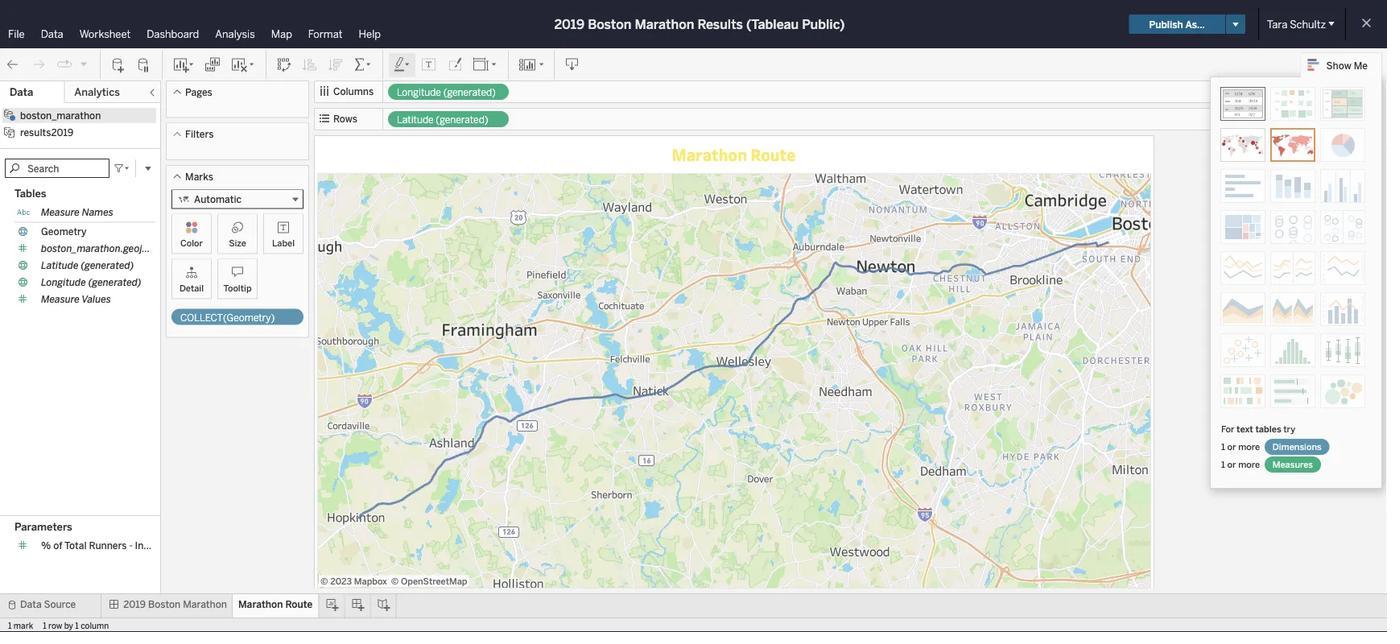 Task type: describe. For each thing, give the bounding box(es) containing it.
1 mark
[[8, 621, 33, 630]]

highlight image
[[393, 57, 411, 73]]

boston_marathon.geojson
[[41, 243, 158, 254]]

1 vertical spatial route
[[285, 599, 313, 610]]

me
[[1354, 59, 1368, 71]]

1 vertical spatial longitude (generated)
[[41, 277, 141, 288]]

1 vertical spatial marathon route
[[238, 599, 313, 610]]

1 vertical spatial latitude
[[41, 260, 78, 271]]

detail
[[179, 283, 204, 293]]

fit image
[[473, 57, 498, 73]]

0 horizontal spatial longitude
[[41, 277, 86, 288]]

show
[[1327, 59, 1352, 71]]

openstreetmap
[[401, 576, 467, 587]]

1 horizontal spatial latitude
[[397, 114, 434, 126]]

map
[[271, 27, 292, 40]]

redo image
[[31, 57, 47, 73]]

measures
[[1273, 459, 1313, 470]]

pages
[[185, 86, 212, 98]]

2 vertical spatial data
[[20, 599, 42, 610]]

help
[[359, 27, 381, 40]]

tooltip
[[223, 283, 252, 293]]

1 horizontal spatial latitude (generated)
[[397, 114, 488, 126]]

sort ascending image
[[302, 57, 318, 73]]

Search text field
[[5, 159, 109, 178]]

0 vertical spatial data
[[41, 27, 63, 40]]

0 vertical spatial recommended image
[[1221, 87, 1266, 121]]

totals image
[[353, 57, 373, 73]]

collect(geometry)
[[180, 312, 275, 323]]

pause auto updates image
[[136, 57, 152, 73]]

publish as... button
[[1129, 14, 1225, 34]]

geometry
[[41, 226, 87, 238]]

boston_marathon.geojson (count)
[[41, 243, 195, 254]]

undo image
[[5, 57, 21, 73]]

new data source image
[[110, 57, 126, 73]]

rows
[[333, 113, 357, 125]]

0 vertical spatial marathon route
[[672, 144, 796, 165]]

public)
[[802, 17, 845, 32]]

tables
[[14, 187, 46, 200]]

tables
[[1256, 423, 1281, 434]]

clear sheet image
[[230, 57, 256, 73]]

for
[[1221, 423, 1235, 434]]

names
[[82, 207, 113, 218]]

map element
[[317, 173, 1151, 588]]

marks. press enter to open the view data window.. use arrow keys to navigate data visualization elements. image
[[317, 173, 1151, 589]]

1 © from the left
[[320, 576, 328, 587]]

more for dimensions
[[1238, 441, 1260, 452]]

color
[[180, 238, 203, 248]]

indicator
[[135, 540, 176, 552]]

data source
[[20, 599, 76, 610]]

total
[[64, 540, 87, 552]]

show/hide cards image
[[518, 57, 544, 73]]

more for measures
[[1238, 459, 1260, 470]]

boston for 2019 boston marathon
[[148, 599, 181, 610]]

tara
[[1267, 18, 1288, 31]]

show mark labels image
[[421, 57, 437, 73]]

format workbook image
[[447, 57, 463, 73]]

source
[[44, 599, 76, 610]]

2 © from the left
[[391, 576, 399, 587]]

results2019
[[20, 127, 74, 138]]

new worksheet image
[[172, 57, 195, 73]]

text
[[1237, 423, 1253, 434]]

try
[[1284, 423, 1296, 434]]

worksheet
[[79, 27, 131, 40]]

© openstreetmap link
[[391, 576, 467, 587]]

row
[[48, 621, 62, 630]]

download image
[[564, 57, 580, 73]]

(count)
[[161, 243, 195, 254]]



Task type: vqa. For each thing, say whether or not it's contained in the screenshot.
the right Latitude
yes



Task type: locate. For each thing, give the bounding box(es) containing it.
1 1 or more from the top
[[1221, 441, 1262, 452]]

by
[[64, 621, 73, 630]]

sort descending image
[[328, 57, 344, 73]]

0 vertical spatial latitude
[[397, 114, 434, 126]]

0 vertical spatial 2019
[[554, 17, 585, 32]]

label
[[272, 238, 295, 248]]

replay animation image up analytics
[[79, 59, 89, 69]]

0 vertical spatial 1 or more
[[1221, 441, 1262, 452]]

publish as...
[[1149, 18, 1205, 30]]

1 row by 1 column
[[43, 621, 109, 630]]

parameters
[[14, 521, 72, 534]]

format
[[308, 27, 343, 40]]

data up the redo "icon"
[[41, 27, 63, 40]]

1 horizontal spatial boston
[[588, 17, 632, 32]]

1 vertical spatial recommended image
[[1270, 128, 1316, 162]]

1 or more
[[1221, 441, 1262, 452], [1221, 459, 1262, 470]]

0 horizontal spatial 2019
[[123, 599, 146, 610]]

0 horizontal spatial marathon route
[[238, 599, 313, 610]]

©
[[320, 576, 328, 587], [391, 576, 399, 587]]

0 vertical spatial longitude
[[397, 87, 441, 98]]

1 or more for dimensions
[[1221, 441, 1262, 452]]

1 vertical spatial latitude (generated)
[[41, 260, 134, 271]]

show me
[[1327, 59, 1368, 71]]

2 or from the top
[[1227, 459, 1236, 470]]

measure values
[[41, 293, 111, 305]]

columns
[[333, 86, 374, 97]]

marathon
[[635, 17, 694, 32], [672, 144, 747, 165], [183, 599, 227, 610], [238, 599, 283, 610]]

runners
[[89, 540, 127, 552]]

2 more from the top
[[1238, 459, 1260, 470]]

1 horizontal spatial ©
[[391, 576, 399, 587]]

1 measure from the top
[[41, 207, 80, 218]]

1 horizontal spatial longitude
[[397, 87, 441, 98]]

analysis
[[215, 27, 255, 40]]

dashboard
[[147, 27, 199, 40]]

1 horizontal spatial replay animation image
[[79, 59, 89, 69]]

dimensions
[[1273, 441, 1322, 452]]

2 measure from the top
[[41, 293, 80, 305]]

2019 down -
[[123, 599, 146, 610]]

of
[[53, 540, 62, 552]]

0 horizontal spatial longitude (generated)
[[41, 277, 141, 288]]

recommended image
[[1221, 87, 1266, 121], [1270, 128, 1316, 162]]

marathon route
[[672, 144, 796, 165], [238, 599, 313, 610]]

© right mapbox on the bottom left of the page
[[391, 576, 399, 587]]

1 vertical spatial more
[[1238, 459, 1260, 470]]

-
[[129, 540, 133, 552]]

analytics
[[74, 86, 120, 99]]

measure for measure names
[[41, 207, 80, 218]]

0 horizontal spatial boston
[[148, 599, 181, 610]]

schultz
[[1290, 18, 1326, 31]]

data down undo icon
[[10, 86, 33, 99]]

1 horizontal spatial marathon route
[[672, 144, 796, 165]]

2023
[[330, 576, 352, 587]]

(generated)
[[443, 87, 496, 98], [436, 114, 488, 126], [81, 260, 134, 271], [88, 277, 141, 288]]

© left 2023
[[320, 576, 328, 587]]

© 2023 mapbox © openstreetmap
[[320, 576, 467, 587]]

show me button
[[1301, 52, 1382, 77]]

1 or more for measures
[[1221, 459, 1262, 470]]

longitude up measure values
[[41, 277, 86, 288]]

0 vertical spatial route
[[751, 144, 796, 165]]

0 vertical spatial boston
[[588, 17, 632, 32]]

measure
[[41, 207, 80, 218], [41, 293, 80, 305]]

measure left values
[[41, 293, 80, 305]]

1 vertical spatial 1 or more
[[1221, 459, 1262, 470]]

0 horizontal spatial latitude
[[41, 260, 78, 271]]

longitude (generated) up values
[[41, 277, 141, 288]]

latitude (generated) down boston_marathon.geojson
[[41, 260, 134, 271]]

0 horizontal spatial recommended image
[[1221, 87, 1266, 121]]

0 horizontal spatial route
[[285, 599, 313, 610]]

or
[[1227, 441, 1236, 452], [1227, 459, 1236, 470]]

0 horizontal spatial replay animation image
[[56, 57, 72, 73]]

1 horizontal spatial route
[[751, 144, 796, 165]]

more
[[1238, 441, 1260, 452], [1238, 459, 1260, 470]]

measure up geometry
[[41, 207, 80, 218]]

boston
[[588, 17, 632, 32], [148, 599, 181, 610]]

2 1 or more from the top
[[1221, 459, 1262, 470]]

(tableau
[[746, 17, 799, 32]]

column
[[81, 621, 109, 630]]

measure names
[[41, 207, 113, 218]]

latitude down highlight image
[[397, 114, 434, 126]]

2019 up download icon
[[554, 17, 585, 32]]

filters
[[185, 128, 214, 140]]

% of total runners - indicator
[[41, 540, 176, 552]]

as...
[[1186, 18, 1205, 30]]

latitude (generated)
[[397, 114, 488, 126], [41, 260, 134, 271]]

2019
[[554, 17, 585, 32], [123, 599, 146, 610]]

file
[[8, 27, 25, 40]]

0 vertical spatial measure
[[41, 207, 80, 218]]

longitude down show mark labels icon
[[397, 87, 441, 98]]

swap rows and columns image
[[276, 57, 292, 73]]

1 vertical spatial 2019
[[123, 599, 146, 610]]

duplicate image
[[204, 57, 221, 73]]

or for dimensions
[[1227, 441, 1236, 452]]

© 2023 mapbox link
[[320, 576, 387, 587]]

collapse image
[[147, 88, 157, 97]]

0 vertical spatial or
[[1227, 441, 1236, 452]]

route
[[751, 144, 796, 165], [285, 599, 313, 610]]

latitude
[[397, 114, 434, 126], [41, 260, 78, 271]]

replay animation image right the redo "icon"
[[56, 57, 72, 73]]

for text tables try
[[1221, 423, 1296, 434]]

publish
[[1149, 18, 1183, 30]]

marks
[[185, 171, 213, 182]]

1 vertical spatial or
[[1227, 459, 1236, 470]]

mapbox
[[354, 576, 387, 587]]

longitude
[[397, 87, 441, 98], [41, 277, 86, 288]]

size
[[229, 238, 246, 248]]

2019 boston marathon results (tableau public)
[[554, 17, 845, 32]]

latitude down geometry
[[41, 260, 78, 271]]

1 vertical spatial longitude
[[41, 277, 86, 288]]

1 horizontal spatial recommended image
[[1270, 128, 1316, 162]]

tara schultz
[[1267, 18, 1326, 31]]

data
[[41, 27, 63, 40], [10, 86, 33, 99], [20, 599, 42, 610]]

0 vertical spatial longitude (generated)
[[397, 87, 496, 98]]

0 vertical spatial latitude (generated)
[[397, 114, 488, 126]]

2019 boston marathon
[[123, 599, 227, 610]]

boston_marathon
[[20, 109, 101, 121]]

2019 for 2019 boston marathon results (tableau public)
[[554, 17, 585, 32]]

results
[[698, 17, 743, 32]]

longitude (generated) down the format workbook icon in the top of the page
[[397, 87, 496, 98]]

data up the mark
[[20, 599, 42, 610]]

measure for measure values
[[41, 293, 80, 305]]

replay animation image
[[56, 57, 72, 73], [79, 59, 89, 69]]

1 more from the top
[[1238, 441, 1260, 452]]

or for measures
[[1227, 459, 1236, 470]]

values
[[82, 293, 111, 305]]

mark
[[14, 621, 33, 630]]

1 vertical spatial boston
[[148, 599, 181, 610]]

2019 for 2019 boston marathon
[[123, 599, 146, 610]]

latitude (generated) down the format workbook icon in the top of the page
[[397, 114, 488, 126]]

1
[[1221, 441, 1225, 452], [1221, 459, 1225, 470], [8, 621, 12, 630], [43, 621, 46, 630], [75, 621, 79, 630]]

1 vertical spatial measure
[[41, 293, 80, 305]]

1 vertical spatial data
[[10, 86, 33, 99]]

longitude (generated)
[[397, 87, 496, 98], [41, 277, 141, 288]]

1 horizontal spatial 2019
[[554, 17, 585, 32]]

boston for 2019 boston marathon results (tableau public)
[[588, 17, 632, 32]]

1 or from the top
[[1227, 441, 1236, 452]]

1 horizontal spatial longitude (generated)
[[397, 87, 496, 98]]

%
[[41, 540, 51, 552]]

0 vertical spatial more
[[1238, 441, 1260, 452]]

0 horizontal spatial ©
[[320, 576, 328, 587]]

0 horizontal spatial latitude (generated)
[[41, 260, 134, 271]]



